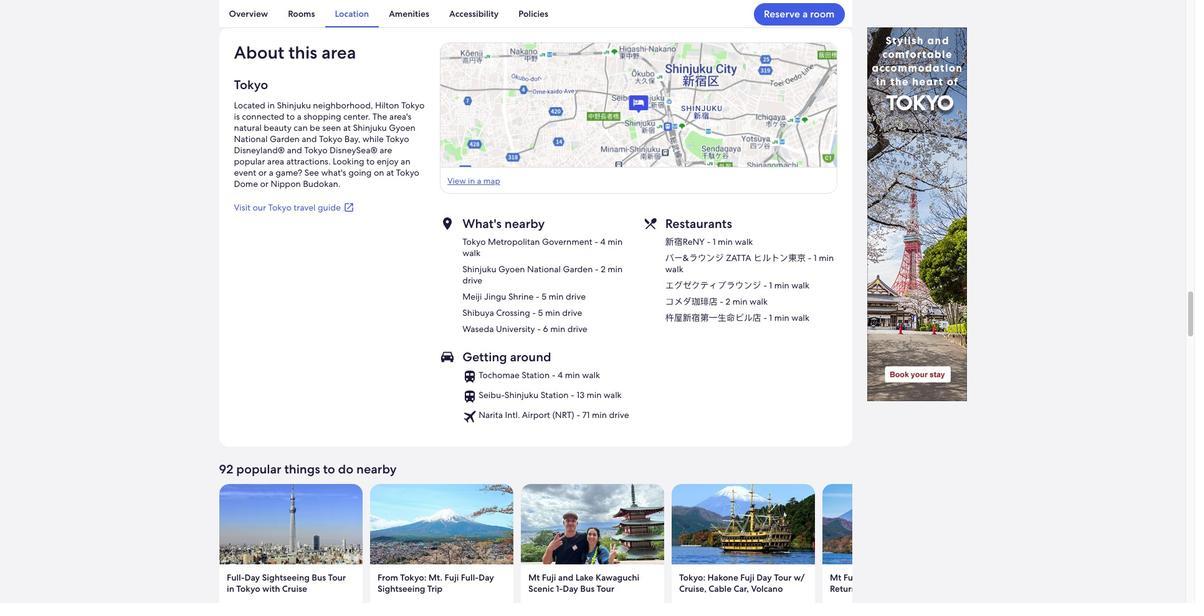 Task type: describe. For each thing, give the bounding box(es) containing it.
from tokyo: mt. fuji full-day sightseeing trip
[[377, 573, 494, 595]]

going
[[349, 167, 372, 178]]

fuji inside mt fuji and lake kawaguchi scenic 1-day bus tour
[[542, 573, 556, 584]]

kawaguchi
[[596, 573, 639, 584]]

metropolitan
[[488, 236, 540, 248]]

bullet
[[871, 584, 894, 595]]

while
[[363, 134, 384, 145]]

tokyo metropolitan government
[[463, 236, 593, 248]]

tokyo down area's on the top left of the page
[[386, 134, 409, 145]]

- left 13 on the left
[[571, 390, 575, 401]]

waseda
[[463, 324, 494, 335]]

day inside mt fuji and lake kawaguchi scenic 1-day bus tour
[[563, 584, 578, 595]]

2 inside restaurants 新宿reny - 1 min walk バー&ラウンジ zatta ヒルトン東京 - 1 min walk エグゼクティブラウンジ - 1 min walk コメダ珈琲店 - 2 min walk 杵屋新宿第一生命ビル店 - 1 min walk
[[726, 296, 731, 307]]

drive inside - 2 min drive
[[463, 275, 483, 286]]

lake
[[575, 573, 593, 584]]

(nrt)
[[553, 410, 575, 421]]

attractions.
[[286, 156, 331, 167]]

meiji
[[463, 291, 482, 302]]

in inside full-day sightseeing bus tour in tokyo with cruise
[[227, 584, 234, 595]]

be
[[310, 122, 320, 134]]

nippon
[[271, 178, 301, 190]]

airport
[[522, 410, 550, 421]]

min inside narita intl. airport (nrt) - 71 min drive list item
[[592, 410, 607, 421]]

overview link
[[219, 0, 278, 27]]

this
[[289, 41, 317, 64]]

tochomae station - 4 min walk
[[479, 370, 600, 381]]

mt fuji and hakone 1-day tour return by bullet train
[[830, 573, 952, 595]]

station inside list item
[[522, 370, 550, 381]]

with
[[262, 584, 280, 595]]

tokyo right our
[[268, 202, 292, 213]]

bus inside full-day sightseeing bus tour in tokyo with cruise
[[312, 573, 326, 584]]

popular inside located in shinjuku neighborhood, hilton tokyo is connected to a shopping center. the area's natural beauty can be seen at shinjuku gyoen national garden and tokyo bay, while tokyo disneyland® and tokyo disneysea® are popular area attractions. looking to enjoy an event or a game? see what's going on at tokyo dome or nippon budokan.
[[234, 156, 265, 167]]

mt fuji and hakone 1-day tour return by bullet train image
[[823, 484, 966, 565]]

full- inside from tokyo: mt. fuji full-day sightseeing trip
[[461, 573, 479, 584]]

1- inside mt fuji and lake kawaguchi scenic 1-day bus tour
[[556, 584, 563, 595]]

see
[[304, 167, 319, 178]]

4 inside "- 4 min walk"
[[601, 236, 606, 248]]

shinjuku up "can"
[[277, 100, 311, 111]]

train
[[896, 584, 916, 595]]

located
[[234, 100, 265, 111]]

71
[[583, 410, 590, 421]]

4 inside tochomae station - 4 min walk list item
[[558, 370, 563, 381]]

is
[[234, 111, 240, 122]]

tokyo inside list
[[463, 236, 486, 248]]

bay,
[[345, 134, 360, 145]]

fuji inside mt fuji and hakone 1-day tour return by bullet train
[[844, 573, 858, 584]]

mt.
[[428, 573, 442, 584]]

- down the shrine
[[532, 307, 536, 319]]

return
[[830, 584, 857, 595]]

about
[[234, 41, 284, 64]]

what's nearby
[[463, 216, 545, 232]]

guide
[[318, 202, 341, 213]]

intl.
[[505, 410, 520, 421]]

ヒルトン東京
[[754, 253, 806, 264]]

1 vertical spatial popular
[[236, 461, 282, 478]]

0 vertical spatial nearby
[[505, 216, 545, 232]]

opens in a new window image
[[343, 202, 355, 213]]

area's
[[389, 111, 412, 122]]

rooms link
[[278, 0, 325, 27]]

6
[[543, 324, 548, 335]]

overview
[[229, 8, 268, 19]]

92 popular things to do nearby
[[219, 461, 397, 478]]

バー&ラウンジ
[[666, 253, 724, 264]]

things
[[285, 461, 320, 478]]

1- inside mt fuji and hakone 1-day tour return by bullet train
[[910, 573, 917, 584]]

amenities link
[[379, 0, 439, 27]]

list for restaurants
[[666, 236, 837, 324]]

shinjuku inside list item
[[505, 390, 539, 401]]

visit our tokyo travel guide
[[234, 202, 341, 213]]

in inside located in shinjuku neighborhood, hilton tokyo is connected to a shopping center. the area's natural beauty can be seen at shinjuku gyoen national garden and tokyo bay, while tokyo disneyland® and tokyo disneysea® are popular area attractions. looking to enjoy an event or a game? see what's going on at tokyo dome or nippon budokan.
[[268, 100, 275, 111]]

reserve a room
[[764, 7, 835, 20]]

w/
[[794, 573, 805, 584]]

getting
[[463, 349, 507, 365]]

コメダ珈琲店
[[666, 296, 718, 307]]

list for what's nearby
[[463, 236, 634, 335]]

tour inside 'tokyo: hakone fuji day tour w/ cruise, cable car, volcano'
[[774, 573, 792, 584]]

hakone inside 'tokyo: hakone fuji day tour w/ cruise, cable car, volcano'
[[708, 573, 738, 584]]

- inside - 2 min drive
[[595, 264, 599, 275]]

getting around
[[463, 349, 551, 365]]

day inside full-day sightseeing bus tour in tokyo with cruise
[[244, 573, 260, 584]]

tokyo: inside from tokyo: mt. fuji full-day sightseeing trip
[[400, 573, 426, 584]]

1 right 杵屋新宿第一生命ビル店
[[770, 312, 773, 324]]

tour inside mt fuji and lake kawaguchi scenic 1-day bus tour
[[597, 584, 614, 595]]

an
[[401, 156, 411, 167]]

tokyo inside full-day sightseeing bus tour in tokyo with cruise
[[236, 584, 260, 595]]

tour inside full-day sightseeing bus tour in tokyo with cruise
[[328, 573, 346, 584]]

tochomae
[[479, 370, 520, 381]]

dome
[[234, 178, 258, 190]]

visit
[[234, 202, 251, 213]]

- inside list item
[[552, 370, 556, 381]]

mt for mt fuji and hakone 1-day tour return by bullet train
[[830, 573, 841, 584]]

seibu-shinjuku station - 13 min walk
[[479, 390, 622, 401]]

day inside 'tokyo: hakone fuji day tour w/ cruise, cable car, volcano'
[[757, 573, 772, 584]]

looking
[[333, 156, 364, 167]]

narita intl. airport (nrt) - 71 min drive
[[479, 410, 629, 421]]

1 vertical spatial 5
[[538, 307, 543, 319]]

reserve a room button
[[754, 3, 845, 25]]

a inside button
[[803, 7, 808, 20]]

location link
[[325, 0, 379, 27]]

hakone inside mt fuji and hakone 1-day tour return by bullet train
[[877, 573, 908, 584]]

sightseeing inside from tokyo: mt. fuji full-day sightseeing trip
[[377, 584, 425, 595]]

seibu-shinjuku station - 13 min walk list item
[[463, 390, 629, 405]]

fuji inside from tokyo: mt. fuji full-day sightseeing trip
[[445, 573, 459, 584]]

tokyo left bay,
[[319, 134, 342, 145]]

meiji jingu shrine - 5 min drive shibuya crossing - 5 min drive waseda university - 6 min drive
[[463, 291, 588, 335]]

jingu
[[484, 291, 506, 302]]

car,
[[734, 584, 749, 595]]

next activity image
[[845, 557, 860, 572]]

and inside mt fuji and hakone 1-day tour return by bullet train
[[860, 573, 875, 584]]

from tokyo: mt. fuji full-day sightseeing trip image
[[370, 484, 513, 565]]

rooms
[[288, 8, 315, 19]]

tokyo: hakone fuji day tour w/ cruise, cable car, volcano image
[[672, 484, 815, 565]]

- up 杵屋新宿第一生命ビル店
[[720, 296, 724, 307]]

mt fuji and lake kawaguchi scenic 1-day bus tour
[[528, 573, 639, 595]]

full-day sightseeing bus tour in tokyo with cruise image
[[219, 484, 362, 565]]

event
[[234, 167, 256, 178]]

accessibility
[[449, 8, 499, 19]]

1 horizontal spatial area
[[322, 41, 356, 64]]

are
[[380, 145, 392, 156]]

杵屋新宿第一生命ビル店
[[666, 312, 762, 324]]

day inside from tokyo: mt. fuji full-day sightseeing trip
[[479, 573, 494, 584]]

restaurants 新宿reny - 1 min walk バー&ラウンジ zatta ヒルトン東京 - 1 min walk エグゼクティブラウンジ - 1 min walk コメダ珈琲店 - 2 min walk 杵屋新宿第一生命ビル店 - 1 min walk
[[666, 216, 834, 324]]



Task type: vqa. For each thing, say whether or not it's contained in the screenshot.
DISCOUNT
no



Task type: locate. For each thing, give the bounding box(es) containing it.
0 horizontal spatial gyoen
[[389, 122, 416, 134]]

13
[[577, 390, 585, 401]]

station
[[522, 370, 550, 381], [541, 390, 569, 401]]

tokyo right hilton
[[401, 100, 425, 111]]

list containing tochomae station - 4 min walk
[[463, 370, 629, 425]]

day right "mt."
[[479, 573, 494, 584]]

- down "- 4 min walk"
[[595, 264, 599, 275]]

shinjuku up meiji
[[463, 264, 497, 275]]

0 vertical spatial popular
[[234, 156, 265, 167]]

university
[[496, 324, 535, 335]]

to left be
[[287, 111, 295, 122]]

4 up seibu-shinjuku station - 13 min walk on the bottom of page
[[558, 370, 563, 381]]

1 horizontal spatial in
[[268, 100, 275, 111]]

0 vertical spatial 5
[[542, 291, 547, 302]]

fuji
[[445, 573, 459, 584], [542, 573, 556, 584], [740, 573, 755, 584], [844, 573, 858, 584]]

cruise,
[[679, 584, 707, 595]]

min inside - 2 min drive
[[608, 264, 623, 275]]

1 horizontal spatial a
[[297, 111, 302, 122]]

garden down "government"
[[563, 264, 593, 275]]

1 down ヒルトン東京
[[770, 280, 773, 291]]

2 inside - 2 min drive
[[601, 264, 606, 275]]

national inside located in shinjuku neighborhood, hilton tokyo is connected to a shopping center. the area's natural beauty can be seen at shinjuku gyoen national garden and tokyo bay, while tokyo disneyland® and tokyo disneysea® are popular area attractions. looking to enjoy an event or a game? see what's going on at tokyo dome or nippon budokan.
[[234, 134, 268, 145]]

tokyo down be
[[304, 145, 328, 156]]

shrine
[[509, 291, 534, 302]]

tour left w/
[[774, 573, 792, 584]]

mt for mt fuji and lake kawaguchi scenic 1-day bus tour
[[528, 573, 540, 584]]

seibu-
[[479, 390, 505, 401]]

1 vertical spatial station
[[541, 390, 569, 401]]

sightseeing down full-day sightseeing bus tour in tokyo with cruise image
[[262, 573, 309, 584]]

station inside list item
[[541, 390, 569, 401]]

tokyo: left cable
[[679, 573, 705, 584]]

2 hakone from the left
[[877, 573, 908, 584]]

tokyo: hakone fuji day tour w/ cruise, cable car, volcano
[[679, 573, 805, 595]]

beauty
[[264, 122, 292, 134]]

walk inside list item
[[604, 390, 622, 401]]

0 horizontal spatial tokyo:
[[400, 573, 426, 584]]

tour inside mt fuji and hakone 1-day tour return by bullet train
[[934, 573, 952, 584]]

1 horizontal spatial bus
[[580, 584, 595, 595]]

0 horizontal spatial mt
[[528, 573, 540, 584]]

tokyo: inside 'tokyo: hakone fuji day tour w/ cruise, cable car, volcano'
[[679, 573, 705, 584]]

0 horizontal spatial national
[[234, 134, 268, 145]]

walk inside list item
[[582, 370, 600, 381]]

0 vertical spatial national
[[234, 134, 268, 145]]

walk inside "- 4 min walk"
[[463, 248, 481, 259]]

and left lake
[[558, 573, 573, 584]]

3 fuji from the left
[[740, 573, 755, 584]]

0 vertical spatial 4
[[601, 236, 606, 248]]

hilton
[[375, 100, 399, 111]]

mt inside mt fuji and lake kawaguchi scenic 1-day bus tour
[[528, 573, 540, 584]]

center.
[[343, 111, 370, 122]]

government
[[542, 236, 593, 248]]

1 horizontal spatial mt
[[830, 573, 841, 584]]

tour right lake
[[597, 584, 614, 595]]

mt inside mt fuji and hakone 1-day tour return by bullet train
[[830, 573, 841, 584]]

disneyland®
[[234, 145, 285, 156]]

restaurants
[[666, 216, 733, 232]]

day right scenic on the bottom of the page
[[563, 584, 578, 595]]

1 vertical spatial 2
[[726, 296, 731, 307]]

crossing
[[496, 307, 530, 319]]

1 full- from the left
[[227, 573, 244, 584]]

list containing tokyo metropolitan government
[[463, 236, 634, 335]]

gyoen inside located in shinjuku neighborhood, hilton tokyo is connected to a shopping center. the area's natural beauty can be seen at shinjuku gyoen national garden and tokyo bay, while tokyo disneyland® and tokyo disneysea® are popular area attractions. looking to enjoy an event or a game? see what's going on at tokyo dome or nippon budokan.
[[389, 122, 416, 134]]

0 horizontal spatial 4
[[558, 370, 563, 381]]

1 horizontal spatial garden
[[563, 264, 593, 275]]

gyoen right the
[[389, 122, 416, 134]]

area inside located in shinjuku neighborhood, hilton tokyo is connected to a shopping center. the area's natural beauty can be seen at shinjuku gyoen national garden and tokyo bay, while tokyo disneyland® and tokyo disneysea® are popular area attractions. looking to enjoy an event or a game? see what's going on at tokyo dome or nippon budokan.
[[267, 156, 284, 167]]

gyoen down metropolitan
[[499, 264, 525, 275]]

1 hakone from the left
[[708, 573, 738, 584]]

hakone right cruise,
[[708, 573, 738, 584]]

5 down - 2 min drive
[[542, 291, 547, 302]]

mt
[[528, 573, 540, 584], [830, 573, 841, 584]]

national down connected
[[234, 134, 268, 145]]

0 horizontal spatial garden
[[270, 134, 300, 145]]

0 vertical spatial area
[[322, 41, 356, 64]]

tour
[[328, 573, 346, 584], [774, 573, 792, 584], [934, 573, 952, 584], [597, 584, 614, 595]]

to left do
[[323, 461, 335, 478]]

shinjuku up are
[[353, 122, 387, 134]]

full- right "mt."
[[461, 573, 479, 584]]

at right seen
[[343, 122, 351, 134]]

0 vertical spatial at
[[343, 122, 351, 134]]

- 4 min walk
[[463, 236, 623, 259]]

area
[[322, 41, 356, 64], [267, 156, 284, 167]]

budokan.
[[303, 178, 341, 190]]

popular right 92
[[236, 461, 282, 478]]

bus left kawaguchi
[[580, 584, 595, 595]]

policies
[[519, 8, 549, 19]]

0 horizontal spatial area
[[267, 156, 284, 167]]

1 horizontal spatial full-
[[461, 573, 479, 584]]

national down "- 4 min walk"
[[527, 264, 561, 275]]

4
[[601, 236, 606, 248], [558, 370, 563, 381]]

area right this
[[322, 41, 356, 64]]

at right on
[[386, 167, 394, 178]]

trip
[[427, 584, 442, 595]]

tokyo
[[234, 77, 268, 93], [401, 100, 425, 111], [319, 134, 342, 145], [386, 134, 409, 145], [304, 145, 328, 156], [396, 167, 420, 178], [268, 202, 292, 213], [463, 236, 486, 248], [236, 584, 260, 595]]

or
[[258, 167, 267, 178], [260, 178, 269, 190]]

full- inside full-day sightseeing bus tour in tokyo with cruise
[[227, 573, 244, 584]]

tokyo up located
[[234, 77, 268, 93]]

list for getting around
[[463, 370, 629, 425]]

enjoy
[[377, 156, 399, 167]]

a left game?
[[269, 167, 274, 178]]

tokyo left 'with'
[[236, 584, 260, 595]]

- inside "- 4 min walk"
[[595, 236, 599, 248]]

travel
[[294, 202, 316, 213]]

0 horizontal spatial at
[[343, 122, 351, 134]]

1- right scenic on the bottom of the page
[[556, 584, 563, 595]]

min inside tochomae station - 4 min walk list item
[[565, 370, 580, 381]]

1 tokyo: from the left
[[400, 573, 426, 584]]

garden inside located in shinjuku neighborhood, hilton tokyo is connected to a shopping center. the area's natural beauty can be seen at shinjuku gyoen national garden and tokyo bay, while tokyo disneyland® and tokyo disneysea® are popular area attractions. looking to enjoy an event or a game? see what's going on at tokyo dome or nippon budokan.
[[270, 134, 300, 145]]

drive inside list item
[[609, 410, 629, 421]]

shinjuku
[[277, 100, 311, 111], [353, 122, 387, 134], [463, 264, 497, 275], [505, 390, 539, 401]]

0 vertical spatial station
[[522, 370, 550, 381]]

what's
[[321, 167, 346, 178]]

scenic
[[528, 584, 554, 595]]

in down the previous activity image
[[227, 584, 234, 595]]

accessibility link
[[439, 0, 509, 27]]

our
[[253, 202, 266, 213]]

-
[[595, 236, 599, 248], [707, 236, 711, 248], [808, 253, 812, 264], [595, 264, 599, 275], [764, 280, 767, 291], [536, 291, 540, 302], [720, 296, 724, 307], [532, 307, 536, 319], [764, 312, 767, 324], [537, 324, 541, 335], [552, 370, 556, 381], [571, 390, 575, 401], [577, 410, 580, 421]]

can
[[294, 122, 308, 134]]

and up attractions.
[[302, 134, 317, 145]]

sightseeing left trip
[[377, 584, 425, 595]]

1 vertical spatial a
[[297, 111, 302, 122]]

- down ヒルトン東京
[[764, 280, 767, 291]]

sightseeing inside full-day sightseeing bus tour in tokyo with cruise
[[262, 573, 309, 584]]

1 horizontal spatial hakone
[[877, 573, 908, 584]]

0 vertical spatial a
[[803, 7, 808, 20]]

2 vertical spatial to
[[323, 461, 335, 478]]

shinjuku up intl.
[[505, 390, 539, 401]]

0 horizontal spatial 1-
[[556, 584, 563, 595]]

gyoen inside list
[[499, 264, 525, 275]]

1- right bullet
[[910, 573, 917, 584]]

1 horizontal spatial 2
[[726, 296, 731, 307]]

mt fuji and lake kawaguchi scenic 1-day bus tour image
[[521, 484, 664, 565]]

or right event
[[258, 167, 267, 178]]

0 vertical spatial 2
[[601, 264, 606, 275]]

0 horizontal spatial to
[[287, 111, 295, 122]]

1 horizontal spatial 1-
[[910, 573, 917, 584]]

1 right ヒルトン東京
[[814, 253, 817, 264]]

1 vertical spatial national
[[527, 264, 561, 275]]

- right ヒルトン東京
[[808, 253, 812, 264]]

1 vertical spatial area
[[267, 156, 284, 167]]

popular up dome
[[234, 156, 265, 167]]

and inside mt fuji and lake kawaguchi scenic 1-day bus tour
[[558, 573, 573, 584]]

- up seibu-shinjuku station - 13 min walk on the bottom of page
[[552, 370, 556, 381]]

5 right crossing
[[538, 307, 543, 319]]

cruise
[[282, 584, 307, 595]]

エグゼクティブラウンジ
[[666, 280, 762, 291]]

what's
[[463, 216, 502, 232]]

新宿reny
[[666, 236, 705, 248]]

2 tokyo: from the left
[[679, 573, 705, 584]]

the
[[373, 111, 387, 122]]

1 horizontal spatial at
[[386, 167, 394, 178]]

bus inside mt fuji and lake kawaguchi scenic 1-day bus tour
[[580, 584, 595, 595]]

full- down the previous activity image
[[227, 573, 244, 584]]

nearby up tokyo metropolitan government
[[505, 216, 545, 232]]

- down restaurants
[[707, 236, 711, 248]]

1 vertical spatial to
[[367, 156, 375, 167]]

station up narita intl. airport (nrt) - 71 min drive
[[541, 390, 569, 401]]

and up game?
[[287, 145, 302, 156]]

1 horizontal spatial to
[[323, 461, 335, 478]]

nearby right do
[[357, 461, 397, 478]]

by
[[859, 584, 869, 595]]

national inside list
[[527, 264, 561, 275]]

area up nippon
[[267, 156, 284, 167]]

mt left by
[[830, 573, 841, 584]]

2 horizontal spatial a
[[803, 7, 808, 20]]

0 horizontal spatial full-
[[227, 573, 244, 584]]

2 fuji from the left
[[542, 573, 556, 584]]

0 vertical spatial in
[[268, 100, 275, 111]]

volcano
[[751, 584, 783, 595]]

0 horizontal spatial hakone
[[708, 573, 738, 584]]

around
[[510, 349, 551, 365]]

tokyo right on
[[396, 167, 420, 178]]

1 horizontal spatial sightseeing
[[377, 584, 425, 595]]

0 horizontal spatial sightseeing
[[262, 573, 309, 584]]

- right the shrine
[[536, 291, 540, 302]]

and down next activity icon
[[860, 573, 875, 584]]

mt left lake
[[528, 573, 540, 584]]

day inside mt fuji and hakone 1-day tour return by bullet train
[[917, 573, 932, 584]]

1 horizontal spatial nearby
[[505, 216, 545, 232]]

amenities
[[389, 8, 430, 19]]

tokyo down what's on the top
[[463, 236, 486, 248]]

1 vertical spatial at
[[386, 167, 394, 178]]

2 mt from the left
[[830, 573, 841, 584]]

from
[[377, 573, 398, 584]]

2 full- from the left
[[461, 573, 479, 584]]

2 horizontal spatial to
[[367, 156, 375, 167]]

day right train
[[917, 573, 932, 584]]

1 fuji from the left
[[445, 573, 459, 584]]

0 vertical spatial to
[[287, 111, 295, 122]]

cable
[[709, 584, 732, 595]]

0 horizontal spatial in
[[227, 584, 234, 595]]

1-
[[910, 573, 917, 584], [556, 584, 563, 595]]

- left 6
[[537, 324, 541, 335]]

0 horizontal spatial nearby
[[357, 461, 397, 478]]

in right located
[[268, 100, 275, 111]]

4 fuji from the left
[[844, 573, 858, 584]]

min inside seibu-shinjuku station - 13 min walk list item
[[587, 390, 602, 401]]

fuji inside 'tokyo: hakone fuji day tour w/ cruise, cable car, volcano'
[[740, 573, 755, 584]]

tokyo: left "mt."
[[400, 573, 426, 584]]

1 vertical spatial gyoen
[[499, 264, 525, 275]]

room
[[811, 7, 835, 20]]

4 out of 10 element
[[823, 0, 1016, 13]]

fuji right cable
[[740, 573, 755, 584]]

hakone right by
[[877, 573, 908, 584]]

- left '71'
[[577, 410, 580, 421]]

tour right the cruise
[[328, 573, 346, 584]]

a left be
[[297, 111, 302, 122]]

game?
[[276, 167, 302, 178]]

4 right "government"
[[601, 236, 606, 248]]

- right "government"
[[595, 236, 599, 248]]

day right car,
[[757, 573, 772, 584]]

list containing overview
[[219, 0, 852, 27]]

tour right train
[[934, 573, 952, 584]]

connected
[[242, 111, 284, 122]]

1 horizontal spatial tokyo:
[[679, 573, 705, 584]]

walk
[[735, 236, 753, 248], [463, 248, 481, 259], [666, 264, 684, 275], [792, 280, 810, 291], [750, 296, 768, 307], [792, 312, 810, 324], [582, 370, 600, 381], [604, 390, 622, 401]]

reserve
[[764, 7, 800, 20]]

location
[[335, 8, 369, 19]]

day left 'with'
[[244, 573, 260, 584]]

2 vertical spatial a
[[269, 167, 274, 178]]

or right dome
[[260, 178, 269, 190]]

0 vertical spatial gyoen
[[389, 122, 416, 134]]

1 mt from the left
[[528, 573, 540, 584]]

fuji right "mt."
[[445, 573, 459, 584]]

0 vertical spatial garden
[[270, 134, 300, 145]]

full-day sightseeing bus tour in tokyo with cruise
[[227, 573, 346, 595]]

narita
[[479, 410, 503, 421]]

1 vertical spatial garden
[[563, 264, 593, 275]]

tochomae station - 4 min walk list item
[[463, 370, 629, 385]]

2
[[601, 264, 606, 275], [726, 296, 731, 307]]

shibuya
[[463, 307, 494, 319]]

hakone
[[708, 573, 738, 584], [877, 573, 908, 584]]

min
[[608, 236, 623, 248], [718, 236, 733, 248], [819, 253, 834, 264], [608, 264, 623, 275], [775, 280, 790, 291], [549, 291, 564, 302], [733, 296, 748, 307], [545, 307, 560, 319], [775, 312, 790, 324], [551, 324, 566, 335], [565, 370, 580, 381], [587, 390, 602, 401], [592, 410, 607, 421]]

located in shinjuku neighborhood, hilton tokyo is connected to a shopping center. the area's natural beauty can be seen at shinjuku gyoen national garden and tokyo bay, while tokyo disneyland® and tokyo disneysea® are popular area attractions. looking to enjoy an event or a game? see what's going on at tokyo dome or nippon budokan.
[[234, 100, 425, 190]]

drive
[[463, 275, 483, 286], [566, 291, 586, 302], [562, 307, 583, 319], [568, 324, 588, 335], [609, 410, 629, 421]]

min inside "- 4 min walk"
[[608, 236, 623, 248]]

1 vertical spatial 4
[[558, 370, 563, 381]]

1 horizontal spatial 4
[[601, 236, 606, 248]]

to left enjoy
[[367, 156, 375, 167]]

list containing 新宿reny - 1 min walk
[[666, 236, 837, 324]]

0 horizontal spatial a
[[269, 167, 274, 178]]

0 horizontal spatial 2
[[601, 264, 606, 275]]

a left room
[[803, 7, 808, 20]]

a
[[803, 7, 808, 20], [297, 111, 302, 122], [269, 167, 274, 178]]

natural
[[234, 122, 262, 134]]

1 horizontal spatial gyoen
[[499, 264, 525, 275]]

bus right the cruise
[[312, 573, 326, 584]]

narita intl. airport (nrt) - 71 min drive list item
[[463, 410, 629, 425]]

garden down connected
[[270, 134, 300, 145]]

1 vertical spatial nearby
[[357, 461, 397, 478]]

92
[[219, 461, 233, 478]]

0 horizontal spatial bus
[[312, 573, 326, 584]]

previous activity image
[[212, 557, 227, 572]]

1 out of 10 element
[[219, 0, 413, 13]]

fuji left lake
[[542, 573, 556, 584]]

fuji down next activity icon
[[844, 573, 858, 584]]

- right 杵屋新宿第一生命ビル店
[[764, 312, 767, 324]]

list
[[219, 0, 852, 27], [463, 236, 634, 335], [666, 236, 837, 324], [463, 370, 629, 425]]

1 vertical spatial in
[[227, 584, 234, 595]]

station down around
[[522, 370, 550, 381]]

1 horizontal spatial national
[[527, 264, 561, 275]]

and
[[302, 134, 317, 145], [287, 145, 302, 156], [558, 573, 573, 584], [860, 573, 875, 584]]

do
[[338, 461, 354, 478]]

1 down restaurants
[[713, 236, 716, 248]]



